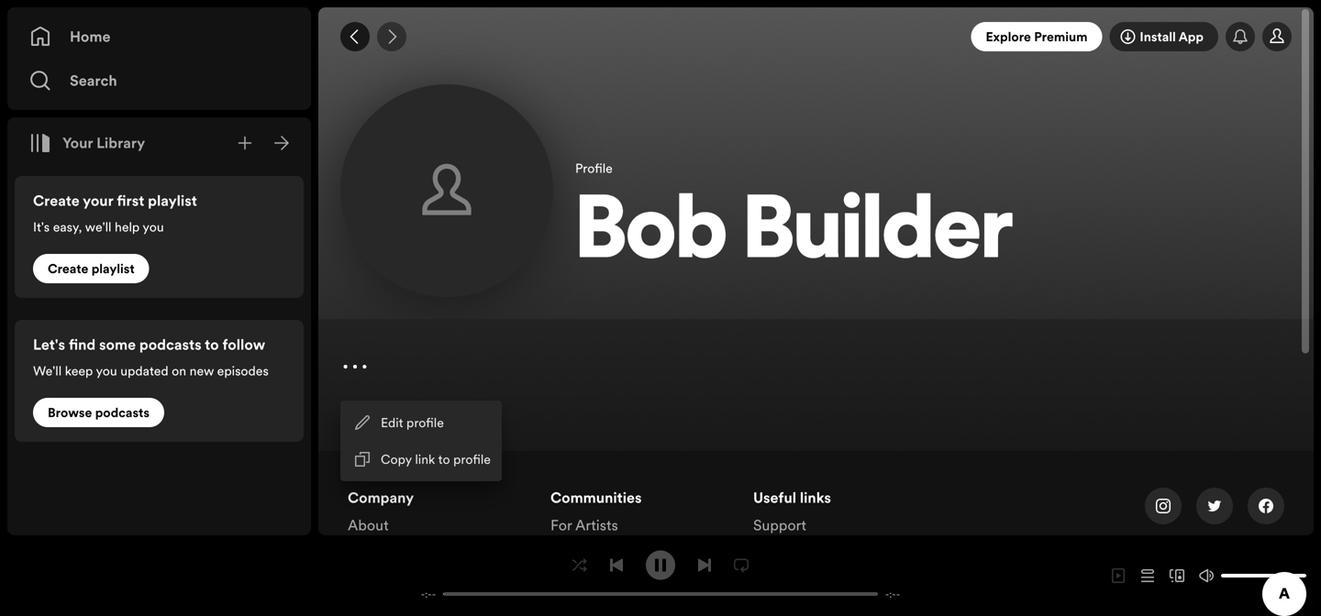 Task type: locate. For each thing, give the bounding box(es) containing it.
create down easy,
[[48, 260, 88, 278]]

1 horizontal spatial you
[[143, 218, 164, 236]]

about
[[348, 516, 389, 536]]

new
[[190, 362, 214, 380]]

you right help at top
[[143, 218, 164, 236]]

install app
[[1140, 28, 1204, 45]]

instagram image
[[1156, 499, 1171, 514]]

0 horizontal spatial -:--
[[421, 588, 436, 602]]

0 horizontal spatial to
[[205, 335, 219, 355]]

1 horizontal spatial playlist
[[148, 191, 197, 211]]

your library
[[62, 133, 145, 153]]

1 vertical spatial to
[[438, 451, 450, 468]]

0 horizontal spatial playlist
[[91, 260, 135, 278]]

playlist down help at top
[[91, 260, 135, 278]]

on
[[172, 362, 186, 380]]

to up new in the bottom of the page
[[205, 335, 219, 355]]

you
[[143, 218, 164, 236], [96, 362, 117, 380]]

help
[[115, 218, 140, 236]]

podcasts inside let's find some podcasts to follow we'll keep you updated on new episodes
[[139, 335, 202, 355]]

list containing communities
[[551, 488, 731, 617]]

easy,
[[53, 218, 82, 236]]

artists
[[575, 516, 618, 536]]

what's new image
[[1233, 29, 1248, 44]]

some
[[99, 335, 136, 355]]

find
[[69, 335, 96, 355]]

connect to a device image
[[1170, 569, 1185, 584]]

1 horizontal spatial -:--
[[885, 588, 900, 602]]

keep
[[65, 362, 93, 380]]

1 vertical spatial create
[[48, 260, 88, 278]]

library
[[96, 133, 145, 153]]

link
[[415, 451, 435, 468]]

you for some
[[96, 362, 117, 380]]

0 vertical spatial to
[[205, 335, 219, 355]]

1 vertical spatial playlist
[[91, 260, 135, 278]]

you inside let's find some podcasts to follow we'll keep you updated on new episodes
[[96, 362, 117, 380]]

install
[[1140, 28, 1176, 45]]

search link
[[29, 62, 289, 99]]

podcasts down 'updated'
[[95, 404, 150, 422]]

builder
[[743, 191, 1013, 279]]

1 horizontal spatial list
[[551, 488, 731, 617]]

0 horizontal spatial profile
[[407, 414, 444, 432]]

you right keep in the left bottom of the page
[[96, 362, 117, 380]]

playlist inside button
[[91, 260, 135, 278]]

create for your
[[33, 191, 80, 211]]

profile
[[407, 414, 444, 432], [453, 451, 491, 468]]

2 list from the left
[[551, 488, 731, 617]]

first
[[117, 191, 144, 211]]

2 horizontal spatial list
[[753, 488, 934, 563]]

create for playlist
[[48, 260, 88, 278]]

1 vertical spatial profile
[[453, 451, 491, 468]]

volume high image
[[1199, 569, 1214, 584]]

profile right edit on the bottom left of page
[[407, 414, 444, 432]]

let's find some podcasts to follow we'll keep you updated on new episodes
[[33, 335, 269, 380]]

choose photo
[[400, 212, 494, 232]]

1 horizontal spatial to
[[438, 451, 450, 468]]

go forward image
[[385, 29, 399, 44]]

0 vertical spatial podcasts
[[139, 335, 202, 355]]

create playlist
[[48, 260, 135, 278]]

podcasts up on at the left
[[139, 335, 202, 355]]

list containing useful links
[[753, 488, 934, 563]]

to
[[205, 335, 219, 355], [438, 451, 450, 468]]

create
[[33, 191, 80, 211], [48, 260, 88, 278]]

1 horizontal spatial :-
[[889, 588, 896, 602]]

0 vertical spatial profile
[[407, 414, 444, 432]]

profile inside copy link to profile button
[[453, 451, 491, 468]]

create inside button
[[48, 260, 88, 278]]

support link
[[753, 516, 807, 543]]

-:--
[[421, 588, 436, 602], [885, 588, 900, 602]]

1 horizontal spatial profile
[[453, 451, 491, 468]]

3 - from the left
[[885, 588, 889, 602]]

links
[[800, 488, 831, 508]]

to right link
[[438, 451, 450, 468]]

0 vertical spatial you
[[143, 218, 164, 236]]

bob builder
[[575, 191, 1013, 279]]

you inside create your first playlist it's easy, we'll help you
[[143, 218, 164, 236]]

playlist
[[148, 191, 197, 211], [91, 260, 135, 278]]

create your first playlist it's easy, we'll help you
[[33, 191, 197, 236]]

3 list from the left
[[753, 488, 934, 563]]

let's
[[33, 335, 65, 355]]

playlist right first
[[148, 191, 197, 211]]

your library button
[[22, 125, 152, 162]]

1 :- from the left
[[425, 588, 432, 602]]

create up easy,
[[33, 191, 80, 211]]

menu
[[340, 401, 502, 482]]

list
[[348, 488, 529, 591], [551, 488, 731, 617], [753, 488, 934, 563]]

home link
[[29, 18, 289, 55]]

0 horizontal spatial list
[[348, 488, 529, 591]]

bob builder button
[[575, 184, 1292, 290]]

-
[[421, 588, 425, 602], [432, 588, 436, 602], [885, 588, 889, 602], [896, 588, 900, 602]]

copy link to profile button
[[344, 441, 498, 478]]

premium
[[1034, 28, 1088, 45]]

:-
[[425, 588, 432, 602], [889, 588, 896, 602]]

2 - from the left
[[432, 588, 436, 602]]

1 vertical spatial you
[[96, 362, 117, 380]]

0 horizontal spatial you
[[96, 362, 117, 380]]

1 list from the left
[[348, 488, 529, 591]]

to inside button
[[438, 451, 450, 468]]

profile right link
[[453, 451, 491, 468]]

profile
[[575, 160, 613, 177]]

install app link
[[1110, 22, 1219, 51]]

0 vertical spatial create
[[33, 191, 80, 211]]

explore
[[986, 28, 1031, 45]]

create inside create your first playlist it's easy, we'll help you
[[33, 191, 80, 211]]

your
[[62, 133, 93, 153]]

podcasts
[[139, 335, 202, 355], [95, 404, 150, 422]]

0 vertical spatial playlist
[[148, 191, 197, 211]]

0 horizontal spatial :-
[[425, 588, 432, 602]]



Task type: vqa. For each thing, say whether or not it's contained in the screenshot.
Live Events
no



Task type: describe. For each thing, give the bounding box(es) containing it.
about link
[[348, 516, 389, 543]]

browse
[[48, 404, 92, 422]]

2 :- from the left
[[889, 588, 896, 602]]

4 - from the left
[[896, 588, 900, 602]]

browse podcasts link
[[33, 398, 164, 428]]

your
[[83, 191, 113, 211]]

playlist inside create your first playlist it's easy, we'll help you
[[148, 191, 197, 211]]

home
[[70, 27, 111, 47]]

useful
[[753, 488, 797, 508]]

communities for artists
[[551, 488, 642, 536]]

follow
[[222, 335, 265, 355]]

twitter image
[[1208, 499, 1222, 514]]

bob builder element
[[318, 7, 1314, 617]]

company
[[348, 488, 414, 508]]

to inside let's find some podcasts to follow we'll keep you updated on new episodes
[[205, 335, 219, 355]]

go back image
[[348, 29, 362, 44]]

explore premium button
[[971, 22, 1103, 51]]

browse podcasts
[[48, 404, 150, 422]]

1 - from the left
[[421, 588, 425, 602]]

choose
[[400, 212, 451, 232]]

profile inside edit profile button
[[407, 414, 444, 432]]

for
[[551, 516, 572, 536]]

edit profile
[[381, 414, 444, 432]]

enable shuffle image
[[573, 558, 587, 573]]

photo
[[455, 212, 494, 232]]

disable repeat image
[[734, 558, 749, 573]]

next image
[[697, 558, 712, 573]]

company about
[[348, 488, 414, 536]]

useful links support
[[753, 488, 831, 536]]

bob
[[575, 191, 727, 279]]

1 vertical spatial podcasts
[[95, 404, 150, 422]]

edit
[[381, 414, 403, 432]]

you for first
[[143, 218, 164, 236]]

choose photo button
[[340, 84, 553, 297]]

list containing company
[[348, 488, 529, 591]]

previous image
[[609, 558, 624, 573]]

support
[[753, 516, 807, 536]]

we'll
[[85, 218, 111, 236]]

main element
[[7, 7, 311, 536]]

search
[[70, 71, 117, 91]]

Disable repeat checkbox
[[727, 551, 756, 580]]

updated
[[120, 362, 169, 380]]

1 -:-- from the left
[[421, 588, 436, 602]]

copy
[[381, 451, 412, 468]]

we'll
[[33, 362, 62, 380]]

create playlist button
[[33, 254, 149, 284]]

communities
[[551, 488, 642, 508]]

app
[[1179, 28, 1204, 45]]

it's
[[33, 218, 50, 236]]

2 -:-- from the left
[[885, 588, 900, 602]]

pause image
[[653, 558, 668, 573]]

player controls element
[[399, 551, 922, 602]]

top bar and user menu element
[[318, 7, 1314, 66]]

explore premium
[[986, 28, 1088, 45]]

edit profile button
[[344, 405, 498, 441]]

for artists link
[[551, 516, 618, 543]]

copy link to profile
[[381, 451, 491, 468]]

episodes
[[217, 362, 269, 380]]

facebook image
[[1259, 499, 1274, 514]]

menu containing edit profile
[[340, 401, 502, 482]]



